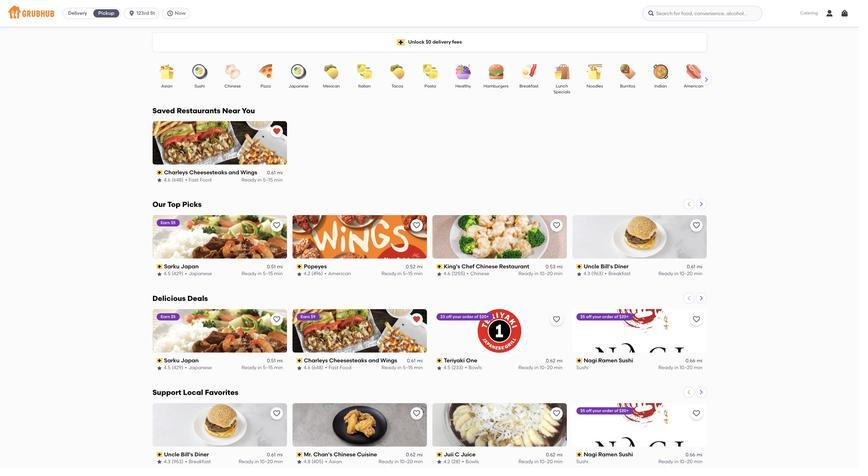 Task type: locate. For each thing, give the bounding box(es) containing it.
4.5 up support
[[164, 365, 171, 371]]

2 sarku japan from the top
[[164, 357, 199, 364]]

bowls
[[469, 365, 482, 371], [466, 459, 479, 465]]

chinese image
[[221, 64, 245, 79]]

earn down our at the top of the page
[[161, 220, 170, 225]]

4.2
[[304, 271, 311, 277], [444, 459, 451, 465]]

lunch specials
[[554, 84, 571, 95]]

japanese for our top picks
[[189, 271, 212, 277]]

2 japan from the top
[[181, 357, 199, 364]]

0 vertical spatial 4.5 (429)
[[164, 271, 183, 277]]

ready for popeyes logo
[[382, 271, 397, 277]]

0 vertical spatial food
[[200, 177, 212, 183]]

1 vertical spatial caret left icon image
[[687, 295, 692, 301]]

0 vertical spatial bill's
[[601, 263, 614, 270]]

(233)
[[452, 365, 464, 371]]

1 vertical spatial 4.6
[[444, 271, 451, 277]]

star icon image for the mr. chan's chinese cuisine logo
[[297, 459, 302, 465]]

1 caret left icon image from the top
[[687, 201, 692, 207]]

diner for bottommost 'uncle bill's diner logo'
[[195, 451, 209, 458]]

mi for support local favorites's nagi ramen sushi logo
[[697, 452, 703, 458]]

0.62
[[546, 358, 556, 364], [406, 452, 416, 458], [546, 452, 556, 458]]

• chinese
[[467, 271, 490, 277]]

5–15
[[263, 177, 273, 183], [263, 271, 273, 277], [403, 271, 413, 277], [263, 365, 273, 371], [403, 365, 413, 371]]

nagi ramen sushi logo image
[[573, 309, 707, 353], [573, 403, 707, 447]]

caret right icon image for our top picks
[[699, 201, 705, 207]]

1 vertical spatial • japanese
[[185, 365, 212, 371]]

4.5 (429) for delicious
[[164, 365, 183, 371]]

1 vertical spatial bill's
[[181, 451, 193, 458]]

0.66 mi
[[686, 358, 703, 364], [686, 452, 703, 458]]

1 horizontal spatial wings
[[381, 357, 398, 364]]

0 horizontal spatial • fast food
[[185, 177, 212, 183]]

asian down mr. chan's chinese cuisine
[[329, 459, 342, 465]]

pasta
[[425, 84, 436, 89]]

sarku up support
[[164, 357, 180, 364]]

0 horizontal spatial fast
[[189, 177, 199, 183]]

1 nagi from the top
[[584, 357, 597, 364]]

ready
[[242, 177, 257, 183], [242, 271, 257, 277], [382, 271, 397, 277], [519, 271, 534, 277], [659, 271, 674, 277], [242, 365, 257, 371], [382, 365, 397, 371], [519, 365, 534, 371], [659, 365, 674, 371], [239, 459, 254, 465], [379, 459, 394, 465], [519, 459, 534, 465], [659, 459, 674, 465]]

cheesesteaks
[[189, 169, 227, 176], [329, 357, 367, 364]]

nagi ramen sushi
[[584, 357, 634, 364], [584, 451, 634, 458]]

uncle bill's diner logo image
[[573, 215, 707, 259], [153, 403, 287, 447]]

0 vertical spatial 0.51 mi
[[267, 264, 283, 270]]

0 vertical spatial bowls
[[469, 365, 482, 371]]

4.5
[[164, 271, 171, 277], [164, 365, 171, 371], [444, 365, 451, 371]]

svg image inside the 123rd st button
[[128, 10, 135, 17]]

diner for right 'uncle bill's diner logo'
[[615, 263, 629, 270]]

in for teriyaki one logo
[[535, 365, 539, 371]]

tacos image
[[386, 64, 410, 79]]

1 horizontal spatial bill's
[[601, 263, 614, 270]]

0 horizontal spatial • breakfast
[[185, 459, 211, 465]]

• bowls
[[465, 365, 482, 371], [462, 459, 479, 465]]

1 • japanese from the top
[[185, 271, 212, 277]]

sarku japan logo image
[[153, 215, 287, 259], [153, 309, 287, 353]]

4.6 for star icon for king's chef chinese restaurant logo
[[444, 271, 451, 277]]

subscription pass image for the charleys cheesesteaks and wings logo to the left
[[157, 170, 163, 175]]

subscription pass image
[[157, 170, 163, 175], [297, 264, 303, 269], [437, 264, 443, 269], [577, 264, 583, 269], [437, 358, 443, 363], [577, 358, 583, 363], [157, 452, 163, 457], [297, 452, 303, 457]]

1 horizontal spatial food
[[340, 365, 352, 371]]

0 vertical spatial 4.3 (963)
[[584, 271, 604, 277]]

0.66 for support local favorites
[[686, 452, 696, 458]]

1 0.66 from the top
[[686, 358, 696, 364]]

2 4.5 (429) from the top
[[164, 365, 183, 371]]

(429)
[[172, 271, 183, 277], [172, 365, 183, 371]]

2 earn $5 from the top
[[161, 314, 176, 319]]

uncle bill's diner for subscription pass icon corresponding to bottommost 'uncle bill's diner logo'
[[164, 451, 209, 458]]

of
[[475, 314, 479, 319], [615, 314, 619, 319], [615, 408, 619, 413]]

mi for popeyes logo
[[417, 264, 423, 270]]

asian
[[161, 84, 173, 89], [329, 459, 342, 465]]

2 • japanese from the top
[[185, 365, 212, 371]]

our top picks
[[153, 200, 202, 209]]

(648)
[[172, 177, 184, 183], [312, 365, 324, 371]]

(429) up delicious deals
[[172, 271, 183, 277]]

$3
[[441, 314, 446, 319]]

4.8 (405)
[[304, 459, 324, 465]]

food
[[200, 177, 212, 183], [340, 365, 352, 371]]

bowls down one at right
[[469, 365, 482, 371]]

2 0.51 mi from the top
[[267, 358, 283, 364]]

your
[[453, 314, 462, 319], [593, 314, 602, 319], [593, 408, 602, 413]]

4.6 (648)
[[164, 177, 184, 183], [304, 365, 324, 371]]

svg image
[[841, 9, 850, 18], [128, 10, 135, 17], [167, 10, 174, 17]]

0 vertical spatial uncle
[[584, 263, 600, 270]]

• for teriyaki one logo
[[465, 365, 467, 371]]

4.2 down juii
[[444, 459, 451, 465]]

star icon image for king's chef chinese restaurant logo
[[437, 271, 442, 277]]

1 vertical spatial fast
[[329, 365, 339, 371]]

breakfast
[[520, 84, 539, 89], [609, 271, 631, 277], [189, 459, 211, 465]]

1 0.51 mi from the top
[[267, 264, 283, 270]]

$5 off your order of $20+
[[581, 314, 629, 319], [581, 408, 629, 413]]

local
[[183, 388, 203, 397]]

0 horizontal spatial svg image
[[128, 10, 135, 17]]

• bowls for delicious deals
[[465, 365, 482, 371]]

ready in 10–20 min
[[519, 271, 563, 277], [659, 271, 703, 277], [519, 365, 563, 371], [659, 365, 703, 371], [239, 459, 283, 465], [379, 459, 423, 465], [519, 459, 563, 465], [659, 459, 703, 465]]

mi for king's chef chinese restaurant logo
[[557, 264, 563, 270]]

1 0.66 mi from the top
[[686, 358, 703, 364]]

0.62 for support local favorites
[[546, 452, 556, 458]]

sarku japan up local
[[164, 357, 199, 364]]

0 horizontal spatial diner
[[195, 451, 209, 458]]

japanese down 'japanese' image
[[289, 84, 309, 89]]

earn $5 down 'delicious'
[[161, 314, 176, 319]]

1 vertical spatial (429)
[[172, 365, 183, 371]]

juii
[[444, 451, 454, 458]]

2 0.66 mi from the top
[[686, 452, 703, 458]]

1 horizontal spatial charleys
[[304, 357, 328, 364]]

0 horizontal spatial 4.3
[[164, 459, 171, 465]]

1 horizontal spatial uncle
[[584, 263, 600, 270]]

caret right icon image for support local favorites
[[699, 389, 705, 395]]

4.5 for delicious
[[164, 365, 171, 371]]

american down 'american' image
[[684, 84, 704, 89]]

4.5 (429) up support
[[164, 365, 183, 371]]

2 0.51 from the top
[[267, 358, 276, 364]]

star icon image
[[157, 177, 162, 183], [157, 271, 162, 277], [297, 271, 302, 277], [437, 271, 442, 277], [577, 271, 582, 277], [157, 365, 162, 371], [297, 365, 302, 371], [437, 365, 442, 371], [157, 459, 162, 465], [297, 459, 302, 465], [437, 459, 442, 465]]

popeyes logo image
[[293, 215, 427, 259]]

0 vertical spatial (429)
[[172, 271, 183, 277]]

4.5 for our
[[164, 271, 171, 277]]

0.66 mi for delicious deals
[[686, 358, 703, 364]]

• for our top picks's sarku japan logo
[[185, 271, 187, 277]]

2 vertical spatial japanese
[[189, 365, 212, 371]]

ready for king's chef chinese restaurant logo
[[519, 271, 534, 277]]

1 vertical spatial (963)
[[172, 459, 184, 465]]

0 vertical spatial earn $5
[[161, 220, 176, 225]]

1 vertical spatial sarku japan
[[164, 357, 199, 364]]

1 vertical spatial nagi
[[584, 451, 597, 458]]

subscription pass image for king's chef chinese restaurant logo
[[437, 264, 443, 269]]

1 vertical spatial 4.3 (963)
[[164, 459, 184, 465]]

1 horizontal spatial charleys cheesesteaks and wings
[[304, 357, 398, 364]]

sarku japan
[[164, 263, 199, 270], [164, 357, 199, 364]]

0 horizontal spatial uncle
[[164, 451, 180, 458]]

earn $5 down 'top' on the top of page
[[161, 220, 176, 225]]

charleys
[[164, 169, 188, 176], [304, 357, 328, 364]]

4.3 (963) for right 'uncle bill's diner logo'
[[584, 271, 604, 277]]

caret left icon image
[[687, 201, 692, 207], [687, 295, 692, 301], [687, 389, 692, 395]]

ready in 10–20 min for the mr. chan's chinese cuisine logo
[[379, 459, 423, 465]]

0.61 mi
[[267, 170, 283, 176], [687, 264, 703, 270], [407, 358, 423, 364], [267, 452, 283, 458]]

bowls for delicious deals
[[469, 365, 482, 371]]

mexican
[[323, 84, 340, 89]]

nagi ramen sushi logo image for delicious deals
[[573, 309, 707, 353]]

chan's
[[314, 451, 333, 458]]

1 vertical spatial nagi ramen sushi logo image
[[573, 403, 707, 447]]

mexican image
[[320, 64, 344, 79]]

subscription pass image for juice
[[437, 452, 443, 457]]

0 vertical spatial caret left icon image
[[687, 201, 692, 207]]

1 earn $5 from the top
[[161, 220, 176, 225]]

• bowls for support local favorites
[[462, 459, 479, 465]]

2 sarku japan logo image from the top
[[153, 309, 287, 353]]

1 sarku japan logo image from the top
[[153, 215, 287, 259]]

mi
[[277, 170, 283, 176], [277, 264, 283, 270], [417, 264, 423, 270], [557, 264, 563, 270], [697, 264, 703, 270], [277, 358, 283, 364], [417, 358, 423, 364], [557, 358, 563, 364], [697, 358, 703, 364], [277, 452, 283, 458], [417, 452, 423, 458], [557, 452, 563, 458], [697, 452, 703, 458]]

picks
[[182, 200, 202, 209]]

0 vertical spatial japanese
[[289, 84, 309, 89]]

now
[[175, 10, 186, 16]]

svg image
[[826, 9, 834, 18], [648, 10, 655, 17]]

japanese up 'deals'
[[189, 271, 212, 277]]

bill's
[[601, 263, 614, 270], [181, 451, 193, 458]]

0 vertical spatial charleys
[[164, 169, 188, 176]]

juice
[[461, 451, 476, 458]]

caret right icon image
[[704, 77, 710, 82], [699, 201, 705, 207], [699, 295, 705, 301], [699, 389, 705, 395]]

saved
[[153, 106, 175, 115]]

1 nagi ramen sushi from the top
[[584, 357, 634, 364]]

2 vertical spatial breakfast
[[189, 459, 211, 465]]

1 horizontal spatial 4.3
[[584, 271, 591, 277]]

0 vertical spatial cheesesteaks
[[189, 169, 227, 176]]

ramen for support local favorites
[[599, 451, 618, 458]]

0 vertical spatial and
[[229, 169, 239, 176]]

1 ramen from the top
[[599, 357, 618, 364]]

• for popeyes logo
[[325, 271, 327, 277]]

star icon image for bottom the charleys cheesesteaks and wings logo
[[297, 365, 302, 371]]

5–15 for delicious deals sarku japan logo
[[263, 365, 273, 371]]

juii c juice
[[444, 451, 476, 458]]

ready for teriyaki one logo
[[519, 365, 534, 371]]

hamburgers
[[484, 84, 509, 89]]

mi for bottommost 'uncle bill's diner logo'
[[277, 452, 283, 458]]

2 horizontal spatial 4.6
[[444, 271, 451, 277]]

2 nagi ramen sushi logo image from the top
[[573, 403, 707, 447]]

main navigation navigation
[[0, 0, 860, 27]]

japanese up support local favorites
[[189, 365, 212, 371]]

save this restaurant image
[[553, 221, 561, 230], [273, 409, 281, 418], [413, 409, 421, 418], [553, 409, 561, 418], [693, 409, 701, 418]]

in
[[258, 177, 262, 183], [258, 271, 262, 277], [398, 271, 402, 277], [535, 271, 539, 277], [675, 271, 679, 277], [258, 365, 262, 371], [398, 365, 402, 371], [535, 365, 539, 371], [675, 365, 679, 371], [255, 459, 259, 465], [395, 459, 399, 465], [535, 459, 539, 465], [675, 459, 679, 465]]

4.3 (963)
[[584, 271, 604, 277], [164, 459, 184, 465]]

1 vertical spatial japan
[[181, 357, 199, 364]]

min for bottommost 'uncle bill's diner logo'
[[274, 459, 283, 465]]

ready in 10–20 min for right 'uncle bill's diner logo'
[[659, 271, 703, 277]]

2 nagi from the top
[[584, 451, 597, 458]]

american right (496)
[[328, 271, 351, 277]]

0 horizontal spatial svg image
[[648, 10, 655, 17]]

$9
[[311, 314, 316, 319]]

1 horizontal spatial 4.2
[[444, 459, 451, 465]]

japan
[[181, 263, 199, 270], [181, 357, 199, 364]]

in for our top picks's sarku japan logo
[[258, 271, 262, 277]]

1 vertical spatial wings
[[381, 357, 398, 364]]

0 vertical spatial saved restaurant button
[[271, 125, 283, 138]]

0 vertical spatial • fast food
[[185, 177, 212, 183]]

1 vertical spatial • breakfast
[[185, 459, 211, 465]]

4.2 left (496)
[[304, 271, 311, 277]]

1 nagi ramen sushi logo image from the top
[[573, 309, 707, 353]]

0 horizontal spatial uncle bill's diner logo image
[[153, 403, 287, 447]]

2 vertical spatial caret left icon image
[[687, 389, 692, 395]]

wings
[[241, 169, 258, 176], [381, 357, 398, 364]]

0.62 mi for support local favorites
[[546, 452, 563, 458]]

chinese
[[225, 84, 241, 89], [476, 263, 498, 270], [471, 271, 490, 277], [334, 451, 356, 458]]

0 vertical spatial 0.51
[[267, 264, 276, 270]]

4.2 for popeyes
[[304, 271, 311, 277]]

0 vertical spatial 4.3
[[584, 271, 591, 277]]

2 vertical spatial 4.6
[[304, 365, 311, 371]]

off for delicious deals
[[587, 314, 592, 319]]

0 horizontal spatial charleys cheesesteaks and wings logo image
[[153, 121, 287, 165]]

diner
[[615, 263, 629, 270], [195, 451, 209, 458]]

4.6 (1255)
[[444, 271, 465, 277]]

0 horizontal spatial breakfast
[[189, 459, 211, 465]]

1 vertical spatial 4.5 (429)
[[164, 365, 183, 371]]

0 vertical spatial • breakfast
[[605, 271, 631, 277]]

asian down the asian "image"
[[161, 84, 173, 89]]

caret right icon image for delicious deals
[[699, 295, 705, 301]]

$20+
[[480, 314, 489, 319], [620, 314, 629, 319], [620, 408, 629, 413]]

0.62 for delicious deals
[[546, 358, 556, 364]]

1 vertical spatial japanese
[[189, 271, 212, 277]]

10–20 for bottommost 'uncle bill's diner logo'
[[260, 459, 273, 465]]

2 (429) from the top
[[172, 365, 183, 371]]

2 ramen from the top
[[599, 451, 618, 458]]

earn for delicious
[[161, 314, 170, 319]]

lunch
[[556, 84, 569, 89]]

2 nagi ramen sushi from the top
[[584, 451, 634, 458]]

save this restaurant image
[[273, 221, 281, 230], [413, 221, 421, 230], [693, 221, 701, 230], [273, 315, 281, 324], [553, 315, 561, 324], [693, 315, 701, 324]]

0 horizontal spatial 4.3 (963)
[[164, 459, 184, 465]]

in for delicious deals sarku japan logo
[[258, 365, 262, 371]]

0 horizontal spatial (963)
[[172, 459, 184, 465]]

1 vertical spatial cheesesteaks
[[329, 357, 367, 364]]

favorites
[[205, 388, 239, 397]]

sarku japan up delicious deals
[[164, 263, 199, 270]]

italian
[[358, 84, 371, 89]]

1 0.51 from the top
[[267, 264, 276, 270]]

sarku japan for deals
[[164, 357, 199, 364]]

caret left icon image for favorites
[[687, 389, 692, 395]]

ready for the mr. chan's chinese cuisine logo
[[379, 459, 394, 465]]

0 vertical spatial (963)
[[592, 271, 604, 277]]

(963) for right 'uncle bill's diner logo'
[[592, 271, 604, 277]]

of for support local favorites
[[615, 408, 619, 413]]

nagi ramen sushi logo image for support local favorites
[[573, 403, 707, 447]]

subscription pass image for delicious deals nagi ramen sushi logo
[[577, 358, 583, 363]]

1 horizontal spatial fast
[[329, 365, 339, 371]]

saved restaurant button
[[271, 125, 283, 138], [411, 313, 423, 326]]

1 vertical spatial sarku
[[164, 357, 180, 364]]

sarku up 'delicious'
[[164, 263, 180, 270]]

saved restaurant image
[[413, 315, 421, 324]]

healthy
[[456, 84, 471, 89]]

earn left $9
[[301, 314, 310, 319]]

4.6
[[164, 177, 171, 183], [444, 271, 451, 277], [304, 365, 311, 371]]

mr. chan's chinese cuisine logo image
[[293, 403, 427, 447]]

• for juii c juice logo
[[462, 459, 464, 465]]

4.3
[[584, 271, 591, 277], [164, 459, 171, 465]]

1 sarku from the top
[[164, 263, 180, 270]]

0.51 mi
[[267, 264, 283, 270], [267, 358, 283, 364]]

• japanese
[[185, 271, 212, 277], [185, 365, 212, 371]]

Search for food, convenience, alcohol... search field
[[643, 6, 763, 21]]

min for the mr. chan's chinese cuisine logo
[[414, 459, 423, 465]]

0 horizontal spatial wings
[[241, 169, 258, 176]]

charleys cheesesteaks and wings logo image
[[153, 121, 287, 165], [293, 309, 427, 353]]

fast for subscription pass icon for the charleys cheesesteaks and wings logo to the left
[[189, 177, 199, 183]]

1 vertical spatial ramen
[[599, 451, 618, 458]]

0 vertical spatial ramen
[[599, 357, 618, 364]]

4.2 (28)
[[444, 459, 461, 465]]

in for delicious deals nagi ramen sushi logo
[[675, 365, 679, 371]]

1 vertical spatial 4.3
[[164, 459, 171, 465]]

asian image
[[155, 64, 179, 79]]

1 horizontal spatial and
[[369, 357, 379, 364]]

japanese
[[289, 84, 309, 89], [189, 271, 212, 277], [189, 365, 212, 371]]

mr. chan's chinese cuisine
[[304, 451, 377, 458]]

star icon image for teriyaki one logo
[[437, 365, 442, 371]]

chef
[[462, 263, 475, 270]]

earn down 'delicious'
[[161, 314, 170, 319]]

1 $5 off your order of $20+ from the top
[[581, 314, 629, 319]]

4.5 up 'delicious'
[[164, 271, 171, 277]]

0 vertical spatial uncle bill's diner logo image
[[573, 215, 707, 259]]

1 horizontal spatial breakfast
[[520, 84, 539, 89]]

sushi image
[[188, 64, 212, 79]]

japan up local
[[181, 357, 199, 364]]

japan up 'deals'
[[181, 263, 199, 270]]

1 vertical spatial uncle bill's diner
[[164, 451, 209, 458]]

• for delicious deals sarku japan logo
[[185, 365, 187, 371]]

•
[[185, 177, 187, 183], [185, 271, 187, 277], [325, 271, 327, 277], [467, 271, 469, 277], [605, 271, 607, 277], [185, 365, 187, 371], [325, 365, 327, 371], [465, 365, 467, 371], [185, 459, 187, 465], [325, 459, 327, 465], [462, 459, 464, 465]]

pickup
[[98, 10, 115, 16]]

1 japan from the top
[[181, 263, 199, 270]]

$5
[[171, 220, 176, 225], [171, 314, 176, 319], [581, 314, 586, 319], [581, 408, 586, 413]]

2 sarku from the top
[[164, 357, 180, 364]]

5–15 for our top picks's sarku japan logo
[[263, 271, 273, 277]]

1 vertical spatial • bowls
[[462, 459, 479, 465]]

in for popeyes logo
[[398, 271, 402, 277]]

bowls down juice
[[466, 459, 479, 465]]

in for right 'uncle bill's diner logo'
[[675, 271, 679, 277]]

(429) up support
[[172, 365, 183, 371]]

• japanese up support local favorites
[[185, 365, 212, 371]]

0 horizontal spatial saved restaurant button
[[271, 125, 283, 138]]

1 4.5 (429) from the top
[[164, 271, 183, 277]]

(963) for bottommost 'uncle bill's diner logo'
[[172, 459, 184, 465]]

• breakfast for right 'uncle bill's diner logo'
[[605, 271, 631, 277]]

• fast food
[[185, 177, 212, 183], [325, 365, 352, 371]]

0.51 mi for our top picks
[[267, 264, 283, 270]]

teriyaki one logo image
[[478, 309, 522, 353]]

japan for top
[[181, 263, 199, 270]]

ready in 5–15 min for delicious deals sarku japan logo
[[242, 365, 283, 371]]

1 sarku japan from the top
[[164, 263, 199, 270]]

0 vertical spatial fast
[[189, 177, 199, 183]]

japanese for delicious deals
[[189, 365, 212, 371]]

bill's for right 'uncle bill's diner logo'
[[601, 263, 614, 270]]

0 vertical spatial • japanese
[[185, 271, 212, 277]]

american image
[[682, 64, 706, 79]]

• japanese up 'deals'
[[185, 271, 212, 277]]

4.5 (429) up 'delicious'
[[164, 271, 183, 277]]

uncle
[[584, 263, 600, 270], [164, 451, 180, 458]]

0 horizontal spatial charleys cheesesteaks and wings
[[164, 169, 258, 176]]

2 $5 off your order of $20+ from the top
[[581, 408, 629, 413]]

1 (429) from the top
[[172, 271, 183, 277]]

japanese image
[[287, 64, 311, 79]]

burritos
[[621, 84, 636, 89]]

tacos
[[392, 84, 404, 89]]

0 vertical spatial wings
[[241, 169, 258, 176]]

fast
[[189, 177, 199, 183], [329, 365, 339, 371]]

• american
[[325, 271, 351, 277]]

0 vertical spatial $5 off your order of $20+
[[581, 314, 629, 319]]

1 horizontal spatial uncle bill's diner logo image
[[573, 215, 707, 259]]

1 vertical spatial american
[[328, 271, 351, 277]]

10–20
[[540, 271, 553, 277], [680, 271, 693, 277], [540, 365, 553, 371], [680, 365, 693, 371], [260, 459, 273, 465], [400, 459, 413, 465], [540, 459, 553, 465], [680, 459, 693, 465]]

3 caret left icon image from the top
[[687, 389, 692, 395]]

• bowls down juice
[[462, 459, 479, 465]]

svg image inside now button
[[167, 10, 174, 17]]

2 0.66 from the top
[[686, 452, 696, 458]]

pizza
[[261, 84, 271, 89]]

star icon image for right 'uncle bill's diner logo'
[[577, 271, 582, 277]]

sarku
[[164, 263, 180, 270], [164, 357, 180, 364]]

noodles image
[[583, 64, 607, 79]]

subscription pass image
[[157, 264, 163, 269], [157, 358, 163, 363], [297, 358, 303, 363], [437, 452, 443, 457], [577, 452, 583, 457]]

save this restaurant button
[[271, 219, 283, 232], [411, 219, 423, 232], [551, 219, 563, 232], [691, 219, 703, 232], [271, 313, 283, 326], [551, 313, 563, 326], [691, 313, 703, 326], [271, 407, 283, 420], [411, 407, 423, 420], [551, 407, 563, 420], [691, 407, 703, 420]]

• bowls down one at right
[[465, 365, 482, 371]]

in for the mr. chan's chinese cuisine logo
[[395, 459, 399, 465]]



Task type: describe. For each thing, give the bounding box(es) containing it.
ready for delicious deals sarku japan logo
[[242, 365, 257, 371]]

pizza image
[[254, 64, 278, 79]]

order for support local favorites
[[603, 408, 614, 413]]

st
[[150, 10, 155, 16]]

and for the charleys cheesesteaks and wings logo to the left
[[229, 169, 239, 176]]

0 horizontal spatial (648)
[[172, 177, 184, 183]]

mi for our top picks's sarku japan logo
[[277, 264, 283, 270]]

of for delicious deals
[[615, 314, 619, 319]]

bowls for support local favorites
[[466, 459, 479, 465]]

2 horizontal spatial breakfast
[[609, 271, 631, 277]]

nagi ramen sushi for delicious deals
[[584, 357, 634, 364]]

indian image
[[649, 64, 673, 79]]

italian image
[[353, 64, 377, 79]]

hamburgers image
[[485, 64, 509, 79]]

• japanese for delicious deals
[[185, 365, 212, 371]]

near
[[222, 106, 240, 115]]

one
[[466, 357, 478, 364]]

king's
[[444, 263, 461, 270]]

min for right 'uncle bill's diner logo'
[[694, 271, 703, 277]]

king's chef chinese restaurant logo image
[[433, 215, 567, 259]]

1 vertical spatial asian
[[329, 459, 342, 465]]

svg image for 123rd st
[[128, 10, 135, 17]]

king's chef chinese restaurant
[[444, 263, 530, 270]]

star icon image for bottommost 'uncle bill's diner logo'
[[157, 459, 162, 465]]

indian
[[655, 84, 668, 89]]

your for delicious deals
[[593, 314, 602, 319]]

123rd
[[137, 10, 149, 16]]

delivery button
[[63, 8, 92, 19]]

1 vertical spatial • fast food
[[325, 365, 352, 371]]

breakfast image
[[517, 64, 541, 79]]

catering
[[801, 11, 819, 16]]

pickup button
[[92, 8, 121, 19]]

restaurant
[[500, 263, 530, 270]]

save this restaurant image for king's chef chinese restaurant
[[553, 221, 561, 230]]

popeyes
[[304, 263, 327, 270]]

123rd st
[[137, 10, 155, 16]]

chinese up • asian at left bottom
[[334, 451, 356, 458]]

(28)
[[452, 459, 461, 465]]

min for delicious deals sarku japan logo
[[274, 365, 283, 371]]

0 vertical spatial charleys cheesesteaks and wings
[[164, 169, 258, 176]]

uncle bill's diner for subscription pass icon for right 'uncle bill's diner logo'
[[584, 263, 629, 270]]

(405)
[[312, 459, 324, 465]]

save this restaurant image for uncle bill's diner
[[273, 409, 281, 418]]

0 horizontal spatial american
[[328, 271, 351, 277]]

unlock $0 delivery fees
[[409, 39, 462, 45]]

1 horizontal spatial cheesesteaks
[[329, 357, 367, 364]]

in for king's chef chinese restaurant logo
[[535, 271, 539, 277]]

juii c juice logo image
[[433, 403, 567, 447]]

catering button
[[796, 6, 823, 21]]

$20+ for support local favorites
[[620, 408, 629, 413]]

saved restaurant image
[[273, 127, 281, 136]]

1 horizontal spatial 4.6 (648)
[[304, 365, 324, 371]]

4.8
[[304, 459, 311, 465]]

1 vertical spatial food
[[340, 365, 352, 371]]

0 vertical spatial breakfast
[[520, 84, 539, 89]]

sarku for delicious
[[164, 357, 180, 364]]

star icon image for delicious deals sarku japan logo
[[157, 365, 162, 371]]

• asian
[[325, 459, 342, 465]]

pasta image
[[419, 64, 443, 79]]

$5 off your order of $20+ for support local favorites
[[581, 408, 629, 413]]

grubhub plus flag logo image
[[398, 39, 406, 45]]

4.5 down teriyaki
[[444, 365, 451, 371]]

earn for our
[[161, 220, 170, 225]]

cuisine
[[357, 451, 377, 458]]

deals
[[188, 294, 208, 303]]

and for bottom the charleys cheesesteaks and wings logo
[[369, 357, 379, 364]]

fees
[[453, 39, 462, 45]]

mi for teriyaki one logo
[[557, 358, 563, 364]]

support local favorites
[[153, 388, 239, 397]]

0.53
[[546, 264, 556, 270]]

(496)
[[312, 271, 323, 277]]

$3 off your order of $20+
[[441, 314, 489, 319]]

mi for juii c juice logo
[[557, 452, 563, 458]]

delivery
[[433, 39, 451, 45]]

0.53 mi
[[546, 264, 563, 270]]

2 horizontal spatial svg image
[[841, 9, 850, 18]]

chinese down king's chef chinese restaurant
[[471, 271, 490, 277]]

(429) for deals
[[172, 365, 183, 371]]

(1255)
[[452, 271, 465, 277]]

1 vertical spatial charleys cheesesteaks and wings logo image
[[293, 309, 427, 353]]

delicious
[[153, 294, 186, 303]]

star icon image for our top picks's sarku japan logo
[[157, 271, 162, 277]]

ready for juii c juice logo
[[519, 459, 534, 465]]

0.51 for delicious deals
[[267, 358, 276, 364]]

ready for right 'uncle bill's diner logo'
[[659, 271, 674, 277]]

delivery
[[68, 10, 87, 16]]

• for bottommost 'uncle bill's diner logo'
[[185, 459, 187, 465]]

1 vertical spatial uncle bill's diner logo image
[[153, 403, 287, 447]]

0.62 mi for delicious deals
[[546, 358, 563, 364]]

burritos image
[[616, 64, 640, 79]]

earn $5 for delicious
[[161, 314, 176, 319]]

min for king's chef chinese restaurant logo
[[554, 271, 563, 277]]

0.66 mi for support local favorites
[[686, 452, 703, 458]]

noodles
[[587, 84, 604, 89]]

1 vertical spatial (648)
[[312, 365, 324, 371]]

min for teriyaki one logo
[[554, 365, 563, 371]]

sarku japan logo image for our top picks
[[153, 215, 287, 259]]

you
[[242, 106, 255, 115]]

chinese down chinese image
[[225, 84, 241, 89]]

0.51 mi for delicious deals
[[267, 358, 283, 364]]

star icon image for juii c juice logo
[[437, 459, 442, 465]]

in for bottommost 'uncle bill's diner logo'
[[255, 459, 259, 465]]

4.5 (233)
[[444, 365, 464, 371]]

4.6 for star icon corresponding to the charleys cheesesteaks and wings logo to the left
[[164, 177, 171, 183]]

svg image for now
[[167, 10, 174, 17]]

min for popeyes logo
[[414, 271, 423, 277]]

unlock
[[409, 39, 425, 45]]

0.51 for our top picks
[[267, 264, 276, 270]]

mr.
[[304, 451, 312, 458]]

0 horizontal spatial 4.6 (648)
[[164, 177, 184, 183]]

4.2 (496)
[[304, 271, 323, 277]]

saved restaurants near you
[[153, 106, 255, 115]]

0 horizontal spatial food
[[200, 177, 212, 183]]

1 horizontal spatial svg image
[[826, 9, 834, 18]]

sarku japan logo image for delicious deals
[[153, 309, 287, 353]]

top
[[167, 200, 181, 209]]

ready in 10–20 min for bottommost 'uncle bill's diner logo'
[[239, 459, 283, 465]]

our
[[153, 200, 166, 209]]

save this restaurant image for mr. chan's chinese cuisine
[[413, 409, 421, 418]]

specials
[[554, 90, 571, 95]]

earn $9
[[301, 314, 316, 319]]

lunch specials image
[[550, 64, 574, 79]]

mi for right 'uncle bill's diner logo'
[[697, 264, 703, 270]]

4.3 for star icon for bottommost 'uncle bill's diner logo'
[[164, 459, 171, 465]]

nagi for support local favorites
[[584, 451, 597, 458]]

0 horizontal spatial asian
[[161, 84, 173, 89]]

• japanese for our top picks
[[185, 271, 212, 277]]

subscription pass image for popeyes logo
[[297, 264, 303, 269]]

support
[[153, 388, 181, 397]]

subscription pass image for bottommost 'uncle bill's diner logo'
[[157, 452, 163, 457]]

123rd st button
[[124, 8, 162, 19]]

• for the mr. chan's chinese cuisine logo
[[325, 459, 327, 465]]

mi for the mr. chan's chinese cuisine logo
[[417, 452, 423, 458]]

ready for bottommost 'uncle bill's diner logo'
[[239, 459, 254, 465]]

2 caret left icon image from the top
[[687, 295, 692, 301]]

in for juii c juice logo
[[535, 459, 539, 465]]

restaurants
[[177, 106, 221, 115]]

delicious deals
[[153, 294, 208, 303]]

0.52 mi
[[406, 264, 423, 270]]

10–20 for teriyaki one logo
[[540, 365, 553, 371]]

your for support local favorites
[[593, 408, 602, 413]]

teriyaki
[[444, 357, 465, 364]]

healthy image
[[452, 64, 476, 79]]

1 vertical spatial saved restaurant button
[[411, 313, 423, 326]]

4.5 (429) for our
[[164, 271, 183, 277]]

• for right 'uncle bill's diner logo'
[[605, 271, 607, 277]]

0 horizontal spatial charleys
[[164, 169, 188, 176]]

4.6 for star icon for bottom the charleys cheesesteaks and wings logo
[[304, 365, 311, 371]]

chinese up • chinese
[[476, 263, 498, 270]]

1 horizontal spatial american
[[684, 84, 704, 89]]

star icon image for popeyes logo
[[297, 271, 302, 277]]

c
[[455, 451, 460, 458]]

now button
[[162, 8, 193, 19]]

0.52
[[406, 264, 416, 270]]

ready in 5–15 min for popeyes logo
[[382, 271, 423, 277]]

0 horizontal spatial cheesesteaks
[[189, 169, 227, 176]]

• for king's chef chinese restaurant logo
[[467, 271, 469, 277]]

teriyaki one
[[444, 357, 478, 364]]

subscription pass image for sushi
[[577, 452, 583, 457]]

subscription pass image for and
[[297, 358, 303, 363]]

ready in 10–20 min for teriyaki one logo
[[519, 365, 563, 371]]

$0
[[426, 39, 432, 45]]

• breakfast for bottommost 'uncle bill's diner logo'
[[185, 459, 211, 465]]

4.3 for star icon for right 'uncle bill's diner logo'
[[584, 271, 591, 277]]



Task type: vqa. For each thing, say whether or not it's contained in the screenshot.
the bottommost Saved Restaurant icon
yes



